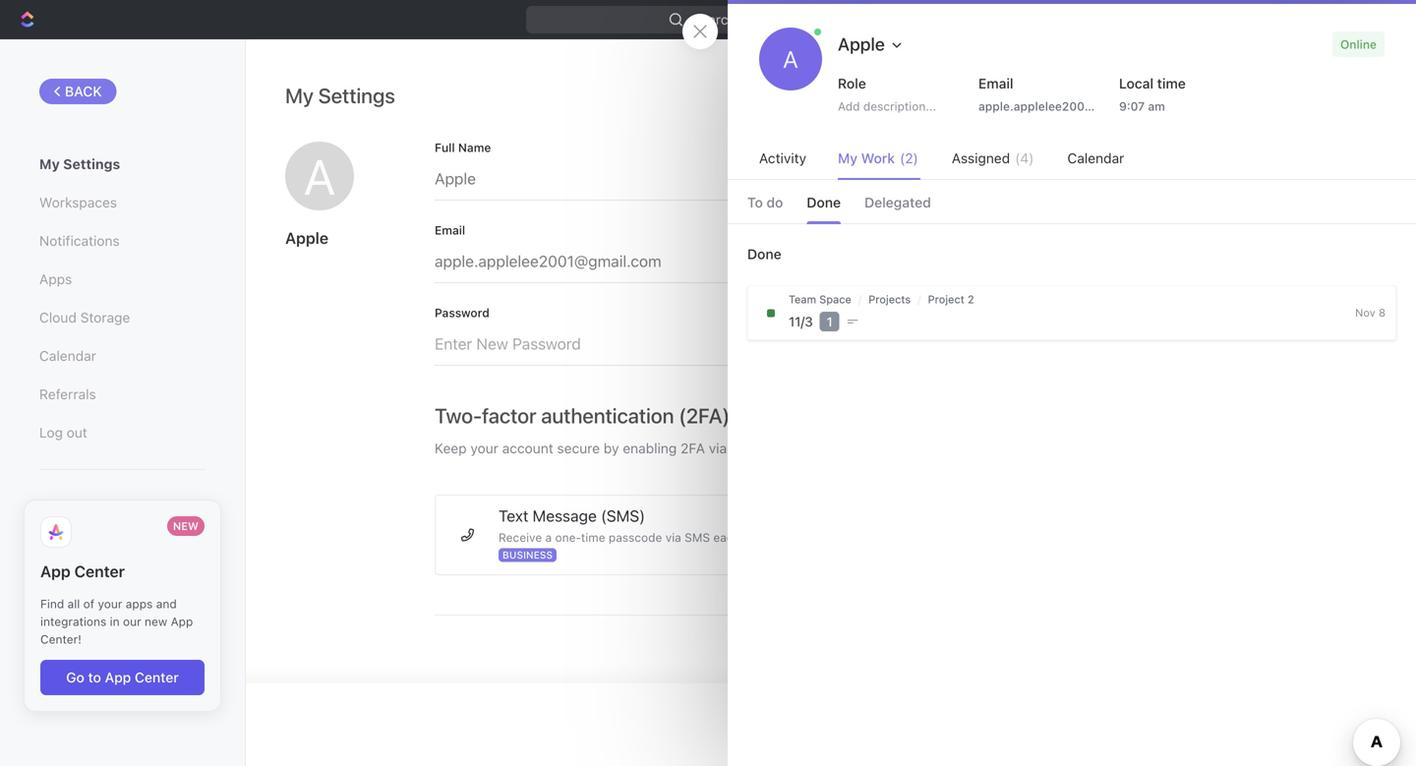 Task type: locate. For each thing, give the bounding box(es) containing it.
app center
[[40, 562, 125, 581]]

tab list containing to do
[[728, 180, 1417, 223]]

1 horizontal spatial one-
[[899, 440, 929, 457]]

email apple.applelee2001@gmail.com
[[979, 75, 1160, 113]]

0 vertical spatial app
[[40, 562, 71, 581]]

your color theme
[[435, 682, 592, 707]]

1 vertical spatial a
[[304, 147, 336, 205]]

done
[[807, 194, 841, 211], [748, 246, 782, 262]]

enabling
[[623, 440, 677, 457]]

1 horizontal spatial a
[[819, 440, 826, 457]]

workspaces link
[[39, 186, 206, 220]]

time down 'message'
[[581, 531, 606, 545]]

email for email
[[435, 223, 465, 237]]

space
[[820, 293, 852, 306]]

changes
[[1277, 714, 1347, 735]]

assigned (4)
[[952, 150, 1034, 166]]

notifications link
[[39, 225, 206, 258]]

team space link
[[789, 293, 852, 306]]

1 horizontal spatial via
[[709, 440, 727, 457]]

1 horizontal spatial passcode
[[960, 440, 1022, 457]]

passcode down (sms)
[[609, 531, 662, 545]]

apps
[[126, 597, 153, 611]]

new
[[173, 520, 199, 533]]

or
[[764, 440, 777, 457]]

center down new
[[135, 670, 179, 686]]

2 / from the left
[[918, 293, 921, 306]]

1 vertical spatial settings
[[63, 156, 120, 172]]

0 vertical spatial calendar
[[1068, 150, 1125, 166]]

1 horizontal spatial my settings
[[285, 83, 395, 108]]

app right to
[[105, 670, 131, 686]]

1 horizontal spatial email
[[979, 75, 1014, 91]]

0 horizontal spatial app
[[40, 562, 71, 581]]

0 horizontal spatial apple
[[285, 229, 329, 247]]

time up am
[[1158, 75, 1186, 91]]

a down 'message'
[[546, 531, 552, 545]]

role add description...
[[838, 75, 937, 113]]

0 vertical spatial done
[[807, 194, 841, 211]]

done right do
[[807, 194, 841, 211]]

1 vertical spatial passcode
[[609, 531, 662, 545]]

0 horizontal spatial calendar
[[39, 348, 96, 364]]

your up in
[[98, 597, 122, 611]]

0 horizontal spatial email
[[435, 223, 465, 237]]

via left each
[[666, 531, 682, 545]]

0 vertical spatial email
[[979, 75, 1014, 91]]

sms left each
[[685, 531, 710, 545]]

search...
[[692, 11, 748, 28]]

2 horizontal spatial app
[[171, 615, 193, 629]]

1 vertical spatial app
[[171, 615, 193, 629]]

factor
[[482, 403, 537, 428]]

1 vertical spatial your
[[98, 597, 122, 611]]

1 / from the left
[[859, 293, 862, 306]]

description...
[[864, 99, 937, 113]]

0 horizontal spatial a
[[546, 531, 552, 545]]

passcode left (totp)
[[960, 440, 1022, 457]]

my settings
[[285, 83, 395, 108], [39, 156, 120, 172]]

your inside find all of your apps and integrations in our new app center!
[[98, 597, 122, 611]]

1 vertical spatial email
[[435, 223, 465, 237]]

text
[[499, 507, 529, 525]]

settings
[[318, 83, 395, 108], [63, 156, 120, 172]]

(2fa)
[[679, 403, 730, 428]]

0 horizontal spatial done
[[748, 246, 782, 262]]

Enter Email text field
[[435, 236, 1377, 282]]

1 vertical spatial center
[[135, 670, 179, 686]]

by
[[604, 440, 619, 457]]

your right keep
[[471, 440, 499, 457]]

sms
[[731, 440, 760, 457], [685, 531, 710, 545]]

app inside find all of your apps and integrations in our new app center!
[[171, 615, 193, 629]]

of
[[83, 597, 95, 611]]

a
[[819, 440, 826, 457], [546, 531, 552, 545]]

save changes
[[1233, 714, 1347, 735]]

find
[[40, 597, 64, 611]]

email
[[979, 75, 1014, 91], [435, 223, 465, 237]]

done down to do "button"
[[748, 246, 782, 262]]

time inside local time 9:07 am
[[1158, 75, 1186, 91]]

receive
[[499, 531, 542, 545]]

projects link
[[869, 293, 911, 306]]

0 vertical spatial my settings
[[285, 83, 395, 108]]

calendar down apple.applelee2001@gmail.com
[[1068, 150, 1125, 166]]

0 vertical spatial your
[[471, 440, 499, 457]]

via right 2fa
[[709, 440, 727, 457]]

1 vertical spatial via
[[666, 531, 682, 545]]

0 horizontal spatial center
[[74, 562, 125, 581]]

to
[[88, 670, 101, 686]]

you
[[771, 531, 791, 545]]

to do
[[748, 194, 784, 211]]

workspaces
[[39, 195, 117, 211]]

my inside the my settings link
[[39, 156, 60, 172]]

a right using
[[819, 440, 826, 457]]

1 horizontal spatial app
[[105, 670, 131, 686]]

color
[[482, 682, 528, 707]]

1 vertical spatial a
[[546, 531, 552, 545]]

available on business plans or higher element
[[499, 548, 557, 562]]

0 horizontal spatial one-
[[555, 531, 581, 545]]

our
[[123, 615, 141, 629]]

new
[[145, 615, 167, 629]]

calendar up referrals
[[39, 348, 96, 364]]

0 horizontal spatial sms
[[685, 531, 710, 545]]

0 horizontal spatial your
[[98, 597, 122, 611]]

a
[[783, 45, 799, 73], [304, 147, 336, 205]]

one- right temporary
[[899, 440, 929, 457]]

0 horizontal spatial via
[[666, 531, 682, 545]]

0 vertical spatial a
[[783, 45, 799, 73]]

your
[[435, 682, 477, 707]]

role
[[838, 75, 867, 91]]

0 vertical spatial center
[[74, 562, 125, 581]]

1 horizontal spatial a
[[783, 45, 799, 73]]

center up of
[[74, 562, 125, 581]]

storage
[[80, 310, 130, 326]]

(2)
[[900, 150, 919, 166]]

1 vertical spatial one-
[[555, 531, 581, 545]]

apps link
[[39, 263, 206, 296]]

keep your account secure by enabling 2fa via sms or using a temporary one-time passcode (totp) from an authenticator app.
[[435, 440, 1243, 457]]

time right temporary
[[929, 440, 957, 457]]

via
[[709, 440, 727, 457], [666, 531, 682, 545]]

/
[[859, 293, 862, 306], [918, 293, 921, 306]]

app
[[40, 562, 71, 581], [171, 615, 193, 629], [105, 670, 131, 686]]

app up find
[[40, 562, 71, 581]]

center
[[74, 562, 125, 581], [135, 670, 179, 686]]

add description... button
[[830, 94, 960, 118]]

a inside text message (sms) receive a one-time passcode via sms each time you log in. business
[[546, 531, 552, 545]]

1 vertical spatial my settings
[[39, 156, 120, 172]]

app down and
[[171, 615, 193, 629]]

an
[[1108, 440, 1123, 457]]

project
[[928, 293, 965, 306]]

add
[[838, 99, 860, 113]]

/ left project
[[918, 293, 921, 306]]

message
[[533, 507, 597, 525]]

9:07
[[1120, 99, 1145, 113]]

1
[[827, 314, 833, 329]]

from
[[1075, 440, 1104, 457]]

1 vertical spatial apple
[[285, 229, 329, 247]]

notifications
[[39, 233, 120, 249]]

via inside text message (sms) receive a one-time passcode via sms each time you log in. business
[[666, 531, 682, 545]]

sms left or
[[731, 440, 760, 457]]

0 vertical spatial apple
[[838, 33, 885, 55]]

tab list
[[728, 180, 1417, 223]]

my
[[285, 83, 314, 108], [838, 150, 858, 166], [39, 156, 60, 172]]

email inside email apple.applelee2001@gmail.com
[[979, 75, 1014, 91]]

0 horizontal spatial passcode
[[609, 531, 662, 545]]

2 vertical spatial app
[[105, 670, 131, 686]]

1 horizontal spatial settings
[[318, 83, 395, 108]]

0 vertical spatial sms
[[731, 440, 760, 457]]

email up the assigned (4)
[[979, 75, 1014, 91]]

time left the you
[[744, 531, 768, 545]]

0 horizontal spatial my settings
[[39, 156, 120, 172]]

email down full
[[435, 223, 465, 237]]

0 vertical spatial settings
[[318, 83, 395, 108]]

1 vertical spatial sms
[[685, 531, 710, 545]]

/ right space
[[859, 293, 862, 306]]

sms inside text message (sms) receive a one-time passcode via sms each time you log in. business
[[685, 531, 710, 545]]

team space / projects / project 2
[[789, 293, 975, 306]]

1 horizontal spatial /
[[918, 293, 921, 306]]

0 vertical spatial a
[[819, 440, 826, 457]]

log
[[795, 531, 812, 545]]

0 horizontal spatial /
[[859, 293, 862, 306]]

1 horizontal spatial apple
[[838, 33, 885, 55]]

1 horizontal spatial your
[[471, 440, 499, 457]]

1 horizontal spatial done
[[807, 194, 841, 211]]

calendar
[[1068, 150, 1125, 166], [39, 348, 96, 364]]

go to app center button
[[40, 660, 205, 695]]

1 horizontal spatial center
[[135, 670, 179, 686]]

Enter New Password field
[[435, 319, 1377, 365]]

0 horizontal spatial my
[[39, 156, 60, 172]]

one- down 'message'
[[555, 531, 581, 545]]

my settings link
[[39, 148, 206, 181]]

0 vertical spatial one-
[[899, 440, 929, 457]]

local time 9:07 am
[[1120, 75, 1186, 113]]

team
[[789, 293, 817, 306]]



Task type: describe. For each thing, give the bounding box(es) containing it.
(totp)
[[1025, 440, 1071, 457]]

integrations
[[40, 615, 107, 629]]

save
[[1233, 714, 1272, 735]]

two-factor authentication (2fa)
[[435, 403, 730, 428]]

activity
[[760, 150, 807, 166]]

calendar link
[[39, 340, 206, 373]]

0 vertical spatial via
[[709, 440, 727, 457]]

apps
[[39, 271, 72, 287]]

1 horizontal spatial sms
[[731, 440, 760, 457]]

passcode inside text message (sms) receive a one-time passcode via sms each time you log in. business
[[609, 531, 662, 545]]

secure
[[557, 440, 600, 457]]

all
[[67, 597, 80, 611]]

(4)
[[1015, 150, 1034, 166]]

find all of your apps and integrations in our new app center!
[[40, 597, 193, 647]]

1 vertical spatial calendar
[[39, 348, 96, 364]]

go to app center
[[66, 670, 179, 686]]

0 horizontal spatial a
[[304, 147, 336, 205]]

do
[[767, 194, 784, 211]]

nov 8
[[1356, 306, 1386, 319]]

in
[[110, 615, 120, 629]]

name
[[458, 141, 491, 154]]

save changes button
[[1202, 703, 1377, 747]]

temporary
[[830, 440, 895, 457]]

2
[[968, 293, 975, 306]]

cloud storage link
[[39, 301, 206, 335]]

referrals link
[[39, 378, 206, 411]]

delegated button
[[865, 182, 932, 223]]

go
[[66, 670, 84, 686]]

8
[[1379, 306, 1386, 319]]

2fa
[[681, 440, 705, 457]]

log
[[39, 425, 63, 441]]

am
[[1149, 99, 1166, 113]]

email for email apple.applelee2001@gmail.com
[[979, 75, 1014, 91]]

apple.applelee2001@gmail.com
[[979, 99, 1160, 113]]

two-
[[435, 403, 482, 428]]

referrals
[[39, 386, 96, 403]]

password
[[435, 306, 490, 320]]

delegated
[[865, 194, 932, 211]]

project 2 link
[[928, 293, 975, 306]]

in.
[[815, 531, 828, 545]]

(sms)
[[601, 507, 645, 525]]

to do button
[[748, 182, 784, 223]]

authenticator
[[1127, 440, 1212, 457]]

cloud storage
[[39, 310, 130, 326]]

log out link
[[39, 416, 206, 450]]

keep
[[435, 440, 467, 457]]

work
[[862, 150, 895, 166]]

app.
[[1215, 440, 1243, 457]]

0 vertical spatial passcode
[[960, 440, 1022, 457]]

search... button
[[526, 6, 891, 33]]

out
[[67, 425, 87, 441]]

text message (sms) receive a one-time passcode via sms each time you log in. business
[[499, 507, 828, 561]]

account
[[502, 440, 554, 457]]

and
[[156, 597, 177, 611]]

cloud
[[39, 310, 77, 326]]

full name
[[435, 141, 491, 154]]

11/3
[[789, 314, 813, 330]]

my work (2)
[[838, 150, 919, 166]]

authentication
[[541, 403, 674, 428]]

1 horizontal spatial my
[[285, 83, 314, 108]]

each
[[714, 531, 740, 545]]

nov
[[1356, 306, 1376, 319]]

one- inside text message (sms) receive a one-time passcode via sms each time you log in. business
[[555, 531, 581, 545]]

2 horizontal spatial my
[[838, 150, 858, 166]]

center!
[[40, 633, 82, 647]]

app inside button
[[105, 670, 131, 686]]

center inside button
[[135, 670, 179, 686]]

back link
[[39, 79, 117, 104]]

full
[[435, 141, 455, 154]]

online
[[1341, 37, 1377, 51]]

assigned
[[952, 150, 1011, 166]]

log out
[[39, 425, 87, 441]]

Enter Username text field
[[435, 153, 1377, 200]]

done button
[[807, 182, 841, 223]]

theme
[[533, 682, 592, 707]]

local
[[1120, 75, 1154, 91]]

projects
[[869, 293, 911, 306]]

1 vertical spatial done
[[748, 246, 782, 262]]

1 horizontal spatial calendar
[[1068, 150, 1125, 166]]

0 horizontal spatial settings
[[63, 156, 120, 172]]



Task type: vqa. For each thing, say whether or not it's contained in the screenshot.
Go
yes



